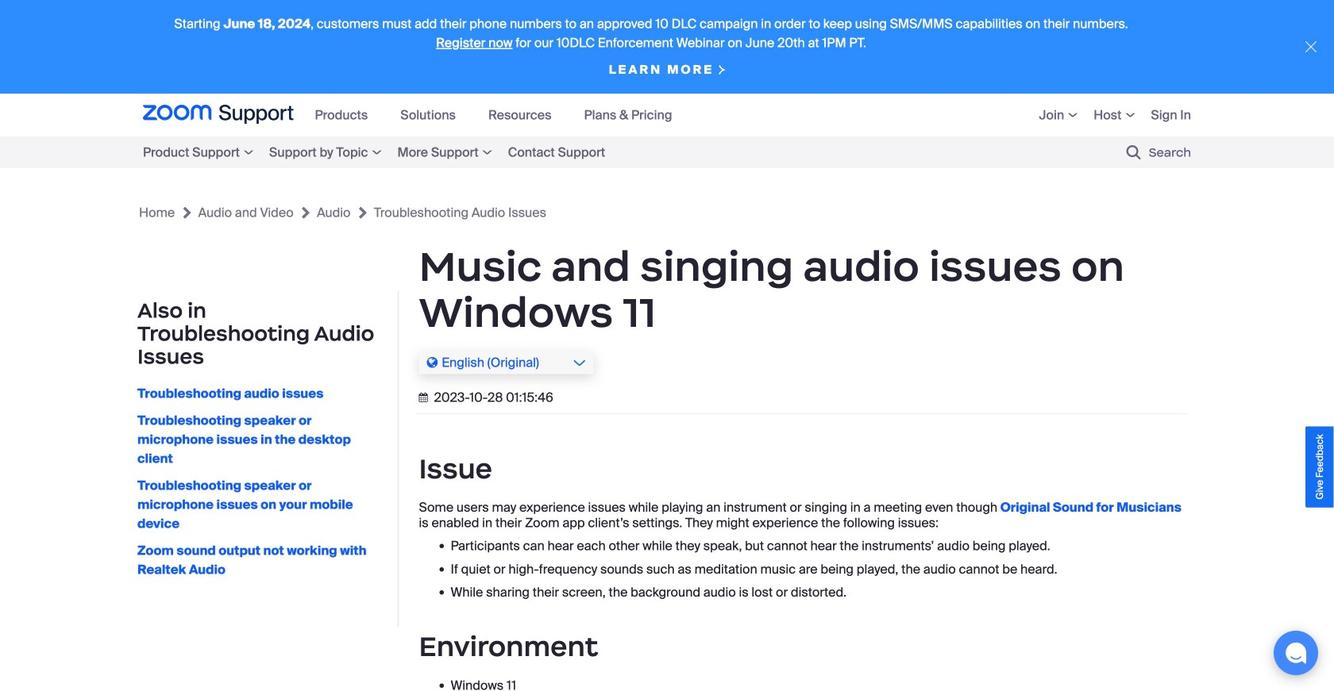 Task type: describe. For each thing, give the bounding box(es) containing it.
open chat image
[[1285, 643, 1307, 665]]

globe image
[[427, 357, 438, 369]]

calendar image
[[419, 393, 431, 402]]

search image
[[1127, 145, 1141, 160]]



Task type: vqa. For each thing, say whether or not it's contained in the screenshot.
main content
yes



Task type: locate. For each thing, give the bounding box(es) containing it.
menu bar
[[305, 94, 695, 137], [1015, 94, 1191, 137], [143, 137, 661, 168]]

main content
[[0, 169, 1334, 692]]

search image
[[1127, 145, 1141, 160]]

zoom support image
[[143, 105, 293, 125]]



